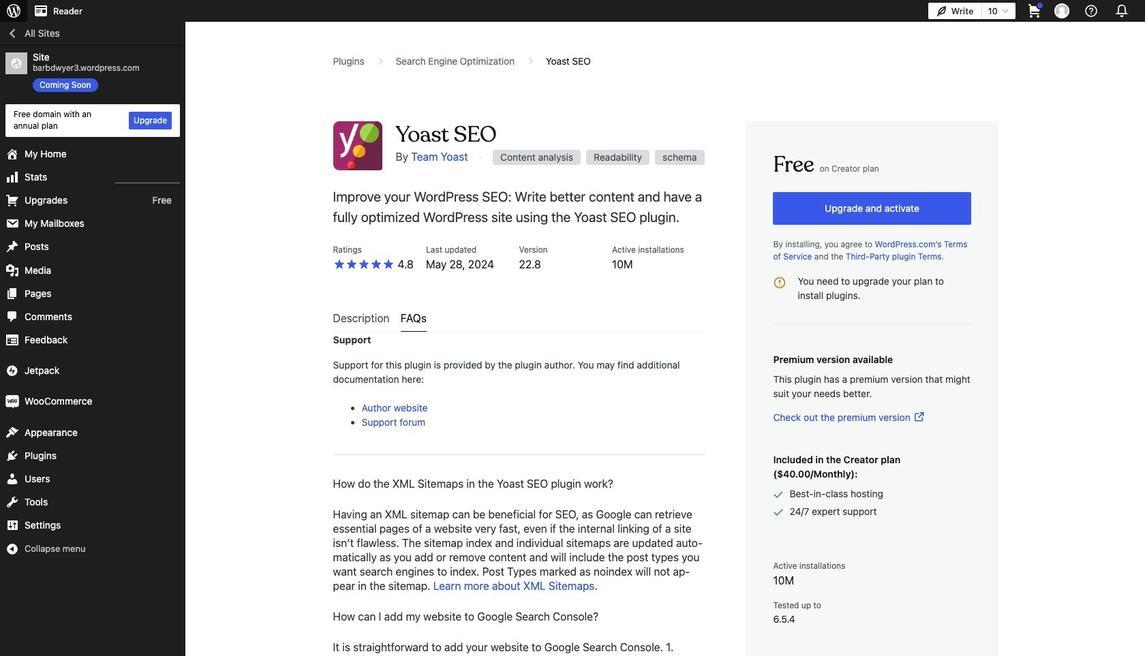 Task type: describe. For each thing, give the bounding box(es) containing it.
manage your notifications image
[[1113, 1, 1132, 20]]

manage your sites image
[[5, 3, 22, 19]]

1 img image from the top
[[5, 364, 19, 378]]

highest hourly views 0 image
[[115, 174, 180, 183]]

plugin icon image
[[333, 121, 382, 170]]

2 img image from the top
[[5, 395, 19, 409]]



Task type: vqa. For each thing, say whether or not it's contained in the screenshot.
MORE INFORMATION image
no



Task type: locate. For each thing, give the bounding box(es) containing it.
img image
[[5, 364, 19, 378], [5, 395, 19, 409]]

menu
[[333, 307, 705, 333]]

my profile image
[[1055, 3, 1070, 18]]

my shopping cart image
[[1027, 3, 1043, 19]]

help image
[[1083, 3, 1100, 19]]

main content
[[311, 38, 1020, 657]]

1 vertical spatial img image
[[5, 395, 19, 409]]

0 vertical spatial img image
[[5, 364, 19, 378]]



